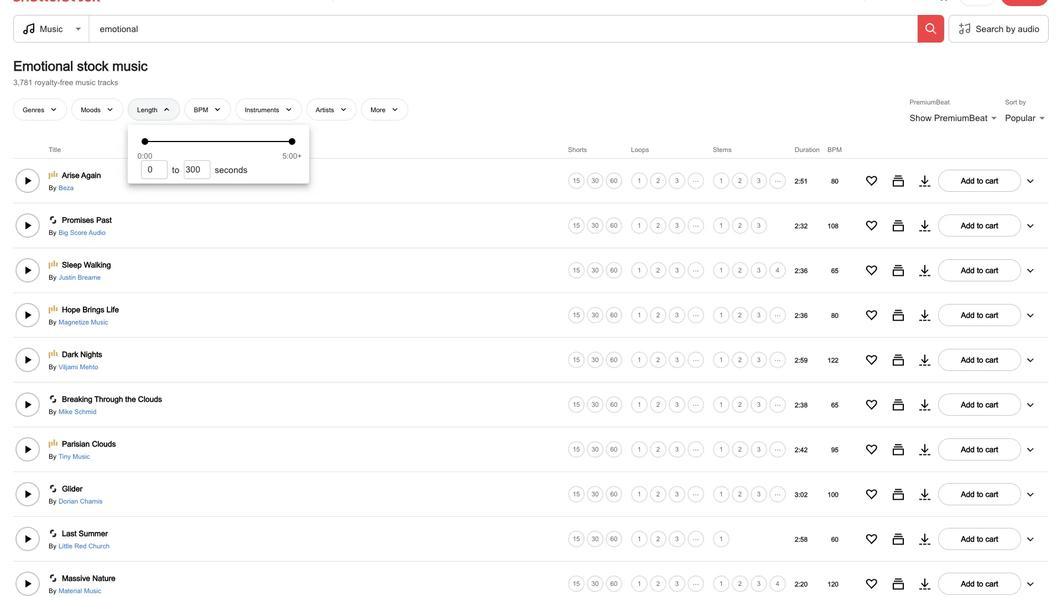 Task type: vqa. For each thing, say whether or not it's contained in the screenshot.


Task type: locate. For each thing, give the bounding box(es) containing it.
80 right 2:51
[[832, 177, 839, 185]]

arise again link
[[62, 170, 101, 181]]

the
[[125, 395, 136, 404]]

by left material
[[49, 587, 56, 595]]

magnetize music link
[[56, 318, 108, 326]]

1 horizontal spatial clouds
[[138, 395, 162, 404]]

to for brings
[[977, 311, 984, 320]]

5 by from the top
[[49, 363, 56, 371]]

4 15 from the top
[[573, 311, 580, 319]]

to for past
[[977, 221, 984, 230]]

9 add from the top
[[961, 535, 975, 544]]

cart
[[986, 176, 999, 185], [986, 221, 999, 230], [986, 266, 999, 275], [986, 311, 999, 320], [986, 356, 999, 364], [986, 400, 999, 409], [986, 445, 999, 454], [986, 490, 999, 499], [986, 535, 999, 544], [986, 580, 999, 589]]

0 vertical spatial music
[[112, 58, 148, 74]]

1 add to cart button from the top
[[939, 170, 1022, 192]]

6 cart from the top
[[986, 400, 999, 409]]

length button
[[128, 98, 180, 121]]

try image
[[919, 174, 932, 187], [919, 353, 932, 367], [919, 443, 932, 456], [919, 488, 932, 501], [919, 533, 932, 546]]

3 by from the top
[[49, 273, 56, 281]]

glider
[[62, 485, 83, 493]]

genres button
[[13, 98, 67, 121]]

add for clouds
[[961, 445, 975, 454]]

9 by from the top
[[49, 542, 56, 550]]

2 add from the top
[[961, 221, 975, 230]]

similar image for walking
[[892, 264, 905, 277]]

2 try image from the top
[[919, 353, 932, 367]]

4 save image from the top
[[866, 533, 879, 546]]

2 by from the top
[[49, 228, 56, 236]]

hope brings life link
[[62, 304, 119, 315]]

1 80 from the top
[[832, 177, 839, 185]]

dark
[[62, 350, 78, 359]]

music down parisian
[[73, 453, 90, 460]]

2
[[657, 177, 660, 185], [739, 177, 742, 185], [657, 222, 660, 229], [739, 222, 742, 229], [657, 267, 660, 274], [739, 267, 742, 274], [657, 311, 660, 319], [739, 311, 742, 319], [657, 356, 660, 364], [739, 356, 742, 364], [657, 401, 660, 409], [739, 401, 742, 409], [657, 446, 660, 454], [739, 446, 742, 454], [657, 491, 660, 498], [739, 491, 742, 498], [657, 536, 660, 543], [657, 580, 660, 588], [739, 580, 742, 588]]

3 try image from the top
[[919, 309, 932, 322]]

1 by from the top
[[49, 184, 56, 191]]

2 similar image from the top
[[892, 219, 905, 232]]

little
[[59, 542, 73, 550]]

save image for massive nature
[[866, 578, 879, 591]]

65 for ...
[[832, 401, 839, 409]]

by
[[1007, 24, 1016, 34]]

1 try image from the top
[[919, 174, 932, 187]]

2 3 button from the top
[[668, 306, 687, 325]]

similar image for massive nature
[[892, 578, 905, 591]]

try image for sleep walking
[[919, 264, 932, 277]]

music for brings
[[91, 318, 108, 326]]

through
[[94, 395, 123, 404]]

4 add to cart from the top
[[961, 311, 999, 320]]

add to cart for walking
[[961, 266, 999, 275]]

by for glider
[[49, 497, 56, 505]]

2:20
[[795, 580, 808, 588]]

clouds right the
[[138, 395, 162, 404]]

viljami mehto link
[[56, 362, 98, 371]]

1 vertical spatial 2:36
[[795, 311, 808, 319]]

try image for breaking through the clouds
[[919, 398, 932, 412]]

3 similar image from the top
[[892, 309, 905, 322]]

bpm right duration
[[828, 146, 842, 153]]

6 30 from the top
[[592, 401, 599, 409]]

10 30 from the top
[[592, 580, 599, 588]]

0 vertical spatial 3 button
[[668, 216, 687, 235]]

2 2:36 from the top
[[795, 311, 808, 319]]

breaking through the clouds link
[[62, 394, 162, 405]]

0 horizontal spatial music
[[75, 78, 96, 86]]

1 similar image from the top
[[892, 174, 905, 187]]

9 15 from the top
[[573, 536, 580, 543]]

to for summer
[[977, 535, 984, 544]]

schmid
[[74, 408, 96, 415]]

by for massive nature
[[49, 587, 56, 595]]

by left big
[[49, 228, 56, 236]]

1 65 from the top
[[832, 267, 839, 274]]

1 3 button from the top
[[668, 216, 687, 235]]

30 for clouds
[[592, 446, 599, 454]]

save image
[[866, 174, 879, 187], [866, 219, 879, 232], [866, 398, 879, 412], [866, 443, 879, 456], [866, 488, 879, 501]]

4 cart from the top
[[986, 311, 999, 320]]

2 similar image from the top
[[892, 353, 905, 367]]

cart for through
[[986, 400, 999, 409]]

8 cart from the top
[[986, 490, 999, 499]]

1 30 from the top
[[592, 177, 599, 185]]

by
[[49, 184, 56, 191], [49, 228, 56, 236], [49, 273, 56, 281], [49, 318, 56, 326], [49, 363, 56, 371], [49, 408, 56, 415], [49, 453, 56, 460], [49, 497, 56, 505], [49, 542, 56, 550], [49, 587, 56, 595]]

9 30 from the top
[[592, 536, 599, 543]]

2:36 up "2:59"
[[795, 311, 808, 319]]

9 add to cart from the top
[[961, 535, 999, 544]]

7 add from the top
[[961, 445, 975, 454]]

60 for summer
[[610, 536, 618, 543]]

by left beza
[[49, 184, 56, 191]]

similar image for arise again
[[892, 174, 905, 187]]

1 save image from the top
[[866, 264, 879, 277]]

30 for through
[[592, 401, 599, 409]]

2:58
[[795, 536, 808, 543]]

dark nights link
[[62, 349, 102, 360]]

2:36 down 2:32
[[795, 267, 808, 274]]

None number field
[[142, 161, 167, 179], [184, 161, 210, 179], [142, 161, 167, 179], [184, 161, 210, 179]]

again
[[81, 171, 101, 180]]

try image for promises past
[[919, 219, 932, 232]]

15 for clouds
[[573, 446, 580, 454]]

instruments button
[[235, 98, 302, 121]]

6 add to cart button from the top
[[939, 394, 1022, 416]]

5 try image from the top
[[919, 533, 932, 546]]

7 add to cart button from the top
[[939, 439, 1022, 461]]

by left magnetize
[[49, 318, 56, 326]]

2 save image from the top
[[866, 309, 879, 322]]

try image for hope brings life
[[919, 309, 932, 322]]

1 add from the top
[[961, 176, 975, 185]]

search by audio button
[[949, 15, 1049, 42]]

65 right 2:38
[[832, 401, 839, 409]]

9 cart from the top
[[986, 535, 999, 544]]

3 button
[[668, 216, 687, 235], [668, 306, 687, 325]]

add to cart button for clouds
[[939, 439, 1022, 461]]

3 cart from the top
[[986, 266, 999, 275]]

try image for summer
[[919, 533, 932, 546]]

arise
[[62, 171, 80, 180]]

60 for nights
[[610, 356, 618, 364]]

music
[[112, 58, 148, 74], [75, 78, 96, 86]]

3 try image from the top
[[919, 443, 932, 456]]

cart for brings
[[986, 311, 999, 320]]

2 add to cart from the top
[[961, 221, 999, 230]]

add for nature
[[961, 580, 975, 589]]

dark nights
[[62, 350, 102, 359]]

similar image
[[892, 264, 905, 277], [892, 353, 905, 367], [892, 398, 905, 412], [892, 443, 905, 456], [892, 488, 905, 501], [892, 533, 905, 546]]

similar image for clouds
[[892, 443, 905, 456]]

by dorian charnis
[[49, 497, 103, 505]]

2 15 from the top
[[573, 222, 580, 229]]

to for again
[[977, 176, 984, 185]]

3 add to cart from the top
[[961, 266, 999, 275]]

30 for nature
[[592, 580, 599, 588]]

4 try image from the top
[[919, 398, 932, 412]]

add for through
[[961, 400, 975, 409]]

120
[[828, 580, 839, 588]]

artists button
[[306, 98, 357, 121]]

2 65 from the top
[[832, 401, 839, 409]]

1 add to cart from the top
[[961, 176, 999, 185]]

80 up '122'
[[832, 311, 839, 319]]

7 cart from the top
[[986, 445, 999, 454]]

1 vertical spatial music
[[75, 78, 96, 86]]

1 similar image from the top
[[892, 264, 905, 277]]

15
[[573, 177, 580, 185], [573, 222, 580, 229], [573, 267, 580, 274], [573, 311, 580, 319], [573, 356, 580, 364], [573, 401, 580, 409], [573, 446, 580, 454], [573, 491, 580, 498], [573, 536, 580, 543], [573, 580, 580, 588]]

0 vertical spatial 80
[[832, 177, 839, 185]]

6 similar image from the top
[[892, 533, 905, 546]]

by left dorian on the bottom left
[[49, 497, 56, 505]]

life
[[107, 305, 119, 314]]

15 for brings
[[573, 311, 580, 319]]

music down massive nature link on the left bottom of page
[[84, 587, 101, 595]]

4 similar image from the top
[[892, 443, 905, 456]]

shutterstock image
[[13, 0, 103, 2]]

3 15 from the top
[[573, 267, 580, 274]]

1 vertical spatial music
[[73, 453, 90, 460]]

similar image for nights
[[892, 353, 905, 367]]

10 by from the top
[[49, 587, 56, 595]]

by magnetize music
[[49, 318, 108, 326]]

2 save image from the top
[[866, 219, 879, 232]]

3 30 from the top
[[592, 267, 599, 274]]

15 for summer
[[573, 536, 580, 543]]

shorts
[[568, 146, 587, 153]]

try image for massive nature
[[919, 578, 932, 591]]

5 save image from the top
[[866, 578, 879, 591]]

try image for again
[[919, 174, 932, 187]]

2:51
[[795, 177, 808, 185]]

breame
[[78, 273, 101, 281]]

similar image for summer
[[892, 533, 905, 546]]

65 down 108 at the top of the page
[[832, 267, 839, 274]]

by left mike
[[49, 408, 56, 415]]

0 horizontal spatial clouds
[[92, 440, 116, 449]]

4 add to cart button from the top
[[939, 304, 1022, 326]]

2 80 from the top
[[832, 311, 839, 319]]

by for arise again
[[49, 184, 56, 191]]

tiny
[[59, 453, 71, 460]]

similar image
[[892, 174, 905, 187], [892, 219, 905, 232], [892, 309, 905, 322], [892, 578, 905, 591]]

promises past
[[62, 216, 112, 225]]

0 vertical spatial 4
[[776, 267, 780, 274]]

try image for nights
[[919, 353, 932, 367]]

65
[[832, 267, 839, 274], [832, 401, 839, 409]]

5 add to cart button from the top
[[939, 349, 1022, 371]]

by left the little
[[49, 542, 56, 550]]

80
[[832, 177, 839, 185], [832, 311, 839, 319]]

add to cart
[[961, 176, 999, 185], [961, 221, 999, 230], [961, 266, 999, 275], [961, 311, 999, 320], [961, 356, 999, 364], [961, 400, 999, 409], [961, 445, 999, 454], [961, 490, 999, 499], [961, 535, 999, 544], [961, 580, 999, 589]]

2:36 for 4
[[795, 267, 808, 274]]

walking
[[84, 261, 111, 269]]

parisian clouds
[[62, 440, 116, 449]]

1 vertical spatial 4
[[776, 580, 780, 588]]

1 vertical spatial 80
[[832, 311, 839, 319]]

5:00+
[[282, 152, 302, 160]]

10 cart from the top
[[986, 580, 999, 589]]

royalty-
[[35, 78, 60, 86]]

1
[[638, 177, 641, 185], [720, 177, 723, 185], [638, 222, 641, 229], [720, 222, 723, 229], [638, 267, 641, 274], [720, 267, 723, 274], [638, 311, 641, 319], [720, 311, 723, 319], [638, 356, 641, 364], [720, 356, 723, 364], [638, 401, 641, 409], [720, 401, 723, 409], [638, 446, 641, 454], [720, 446, 723, 454], [638, 491, 641, 498], [720, 491, 723, 498], [638, 536, 641, 543], [720, 536, 723, 543], [638, 580, 641, 588], [720, 580, 723, 588]]

music up the tracks
[[112, 58, 148, 74]]

2 30 from the top
[[592, 222, 599, 229]]

60 for brings
[[610, 311, 618, 319]]

4 save image from the top
[[866, 443, 879, 456]]

cart for again
[[986, 176, 999, 185]]

try image
[[919, 219, 932, 232], [919, 264, 932, 277], [919, 309, 932, 322], [919, 398, 932, 412], [919, 578, 932, 591]]

2 add to cart button from the top
[[939, 215, 1022, 237]]

1 4 from the top
[[776, 267, 780, 274]]

1 2:36 from the top
[[795, 267, 808, 274]]

5 15 from the top
[[573, 356, 580, 364]]

2 vertical spatial music
[[84, 587, 101, 595]]

30 for walking
[[592, 267, 599, 274]]

add to cart button for nights
[[939, 349, 1022, 371]]

music down brings
[[91, 318, 108, 326]]

by left tiny
[[49, 453, 56, 460]]

5 add to cart from the top
[[961, 356, 999, 364]]

4 by from the top
[[49, 318, 56, 326]]

8 by from the top
[[49, 497, 56, 505]]

more button
[[361, 98, 408, 121]]

2 cart from the top
[[986, 221, 999, 230]]

9 add to cart button from the top
[[939, 528, 1022, 550]]

15 for nature
[[573, 580, 580, 588]]

3 add to cart button from the top
[[939, 259, 1022, 282]]

60 for clouds
[[610, 446, 618, 454]]

3 save image from the top
[[866, 398, 879, 412]]

1 15 from the top
[[573, 177, 580, 185]]

1 try image from the top
[[919, 219, 932, 232]]

60
[[610, 177, 618, 184], [610, 222, 618, 229], [610, 267, 618, 274], [610, 311, 618, 319], [610, 356, 618, 364], [610, 401, 618, 409], [610, 446, 618, 454], [610, 491, 618, 498], [610, 536, 618, 543], [832, 536, 839, 543], [610, 580, 618, 588]]

1 vertical spatial 65
[[832, 401, 839, 409]]

save image for past
[[866, 219, 879, 232]]

3
[[675, 177, 679, 185], [757, 177, 761, 185], [675, 222, 679, 229], [757, 222, 761, 229], [675, 267, 679, 274], [757, 267, 761, 274], [675, 311, 679, 319], [757, 311, 761, 319], [675, 356, 679, 364], [757, 356, 761, 364], [675, 401, 679, 409], [757, 401, 761, 409], [675, 446, 679, 454], [757, 446, 761, 454], [675, 491, 679, 498], [757, 491, 761, 498], [675, 536, 679, 543], [675, 580, 679, 588], [757, 580, 761, 588]]

by left justin
[[49, 273, 56, 281]]

1 save image from the top
[[866, 174, 879, 187]]

1 horizontal spatial music
[[112, 58, 148, 74]]

7 30 from the top
[[592, 446, 599, 454]]

similar image for through
[[892, 398, 905, 412]]

6 by from the top
[[49, 408, 56, 415]]

1 vertical spatial bpm
[[828, 146, 842, 153]]

60 button
[[605, 171, 624, 190]]

6 add from the top
[[961, 400, 975, 409]]

save image
[[866, 264, 879, 277], [866, 309, 879, 322], [866, 353, 879, 367], [866, 533, 879, 546], [866, 578, 879, 591]]

stems
[[713, 146, 732, 153]]

1 vertical spatial 3 button
[[668, 306, 687, 325]]

clouds right parisian
[[92, 440, 116, 449]]

6 15 from the top
[[573, 401, 580, 409]]

0 vertical spatial 65
[[832, 267, 839, 274]]

10 add from the top
[[961, 580, 975, 589]]

5 try image from the top
[[919, 578, 932, 591]]

tracks
[[98, 78, 118, 86]]

similar image for promises past
[[892, 219, 905, 232]]

4
[[776, 267, 780, 274], [776, 580, 780, 588]]

0 vertical spatial bpm
[[194, 106, 208, 113]]

5 cart from the top
[[986, 356, 999, 364]]

by left viljami
[[49, 363, 56, 371]]

2 try image from the top
[[919, 264, 932, 277]]

genres
[[23, 106, 44, 113]]

dorian charnis link
[[56, 497, 103, 506]]

4 add from the top
[[961, 311, 975, 320]]

bpm right length button
[[194, 106, 208, 113]]

5 similar image from the top
[[892, 488, 905, 501]]

add
[[961, 176, 975, 185], [961, 221, 975, 230], [961, 266, 975, 275], [961, 311, 975, 320], [961, 356, 975, 364], [961, 400, 975, 409], [961, 445, 975, 454], [961, 490, 975, 499], [961, 535, 975, 544], [961, 580, 975, 589]]

6 add to cart from the top
[[961, 400, 999, 409]]

0 vertical spatial music
[[91, 318, 108, 326]]

breaking through the clouds
[[62, 395, 162, 404]]

add to cart for nights
[[961, 356, 999, 364]]

music down stock
[[75, 78, 96, 86]]

last
[[62, 529, 77, 538]]

3 save image from the top
[[866, 353, 879, 367]]

to
[[172, 165, 179, 175], [977, 176, 984, 185], [977, 221, 984, 230], [977, 266, 984, 275], [977, 311, 984, 320], [977, 356, 984, 364], [977, 400, 984, 409], [977, 445, 984, 454], [977, 490, 984, 499], [977, 535, 984, 544], [977, 580, 984, 589]]

0 horizontal spatial bpm
[[194, 106, 208, 113]]

7 by from the top
[[49, 453, 56, 460]]

add for nights
[[961, 356, 975, 364]]

add to cart button for past
[[939, 215, 1022, 237]]

duration
[[795, 146, 820, 153]]

cart for summer
[[986, 535, 999, 544]]

5 30 from the top
[[592, 356, 599, 364]]

add to cart button for again
[[939, 170, 1022, 192]]

5 add from the top
[[961, 356, 975, 364]]

artists
[[316, 106, 334, 113]]

2:38
[[795, 401, 808, 409]]

mehto
[[80, 363, 98, 371]]

100
[[828, 491, 839, 499]]

10 15 from the top
[[573, 580, 580, 588]]

2 4 from the top
[[776, 580, 780, 588]]

0 vertical spatial 2:36
[[795, 267, 808, 274]]



Task type: describe. For each thing, give the bounding box(es) containing it.
add to cart for nature
[[961, 580, 999, 589]]

massive nature
[[62, 574, 116, 583]]

justin breame link
[[56, 273, 101, 282]]

80 for arise again
[[832, 177, 839, 185]]

8 add to cart from the top
[[961, 490, 999, 499]]

tiny music link
[[56, 452, 90, 461]]

parisian
[[62, 440, 90, 449]]

save image for clouds
[[866, 443, 879, 456]]

promises
[[62, 216, 94, 225]]

by for last summer
[[49, 542, 56, 550]]

by for parisian clouds
[[49, 453, 56, 460]]

seconds
[[215, 165, 248, 175]]

to for nights
[[977, 356, 984, 364]]

save image for dark nights
[[866, 353, 879, 367]]

massive nature link
[[62, 573, 116, 584]]

mike schmid link
[[56, 407, 96, 416]]

65 for 4
[[832, 267, 839, 274]]

30 for again
[[592, 177, 599, 185]]

summer
[[79, 529, 108, 538]]

15 for nights
[[573, 356, 580, 364]]

80 for hope brings life
[[832, 311, 839, 319]]

viljami
[[59, 363, 78, 371]]

0:00
[[137, 152, 152, 160]]

cart for nights
[[986, 356, 999, 364]]

beza link
[[56, 183, 74, 192]]

60 for past
[[610, 222, 618, 229]]

1 horizontal spatial bpm
[[828, 146, 842, 153]]

3 button for promises past
[[668, 216, 687, 235]]

bpm button
[[185, 98, 231, 121]]

add to cart for brings
[[961, 311, 999, 320]]

moods
[[81, 106, 101, 113]]

music for clouds
[[73, 453, 90, 460]]

8 30 from the top
[[592, 491, 599, 498]]

save image for hope brings life
[[866, 309, 879, 322]]

free
[[60, 78, 73, 86]]

last summer
[[62, 529, 108, 538]]

to for nature
[[977, 580, 984, 589]]

emotional
[[13, 58, 73, 74]]

3 button for hope brings life
[[668, 306, 687, 325]]

by for hope brings life
[[49, 318, 56, 326]]

3:02
[[795, 491, 808, 499]]

60 for through
[[610, 401, 618, 409]]

30 for past
[[592, 222, 599, 229]]

add for again
[[961, 176, 975, 185]]

cart for walking
[[986, 266, 999, 275]]

by justin breame
[[49, 273, 101, 281]]

to for through
[[977, 400, 984, 409]]

audio
[[89, 228, 106, 236]]

by beza
[[49, 184, 74, 191]]

add to cart button for walking
[[939, 259, 1022, 282]]

95
[[832, 446, 839, 454]]

by for dark nights
[[49, 363, 56, 371]]

save image for sleep walking
[[866, 264, 879, 277]]

add to cart for past
[[961, 221, 999, 230]]

material
[[59, 587, 82, 595]]

4 for sleep walking
[[776, 267, 780, 274]]

score
[[70, 228, 87, 236]]

by big score audio
[[49, 228, 106, 236]]

add for summer
[[961, 535, 975, 544]]

1 vertical spatial clouds
[[92, 440, 116, 449]]

sleep walking link
[[62, 259, 111, 270]]

save image for last summer
[[866, 533, 879, 546]]

red
[[74, 542, 87, 550]]

similar image for hope brings life
[[892, 309, 905, 322]]

cart image
[[937, 0, 950, 2]]

nights
[[80, 350, 102, 359]]

more
[[371, 106, 386, 113]]

nature
[[92, 574, 116, 583]]

60 inside 60 "button"
[[610, 177, 618, 184]]

audio
[[1018, 24, 1040, 34]]

magnetize
[[59, 318, 89, 326]]

mike
[[59, 408, 73, 415]]

title
[[49, 146, 61, 153]]

30 for brings
[[592, 311, 599, 319]]

church
[[88, 542, 110, 550]]

add for walking
[[961, 266, 975, 275]]

60 for nature
[[610, 580, 618, 588]]

brings
[[83, 305, 104, 314]]

add to cart button for brings
[[939, 304, 1022, 326]]

add to cart for again
[[961, 176, 999, 185]]

add for brings
[[961, 311, 975, 320]]

length
[[137, 106, 157, 113]]

30 for nights
[[592, 356, 599, 364]]

15 for again
[[573, 177, 580, 185]]

beza
[[59, 184, 74, 191]]

4 for massive nature
[[776, 580, 780, 588]]

massive
[[62, 574, 90, 583]]

by tiny music
[[49, 453, 90, 460]]

stock
[[77, 58, 109, 74]]

15 for through
[[573, 401, 580, 409]]

moods button
[[71, 98, 123, 121]]

to for clouds
[[977, 445, 984, 454]]

by material music
[[49, 587, 101, 595]]

material music link
[[56, 586, 101, 595]]

search image
[[925, 22, 938, 35]]

add to cart button for through
[[939, 394, 1022, 416]]

8 add from the top
[[961, 490, 975, 499]]

emotional stock music 3,781 royalty-free music tracks
[[13, 58, 148, 86]]

0 vertical spatial clouds
[[138, 395, 162, 404]]

bpm inside button
[[194, 106, 208, 113]]

add to cart button for summer
[[939, 528, 1022, 550]]

add to cart button for nature
[[939, 573, 1022, 595]]

3,781
[[13, 78, 33, 86]]

by viljami mehto
[[49, 363, 98, 371]]

justin
[[59, 273, 76, 281]]

2:42
[[795, 446, 808, 454]]

cart for past
[[986, 221, 999, 230]]

add to cart for clouds
[[961, 445, 999, 454]]

sleep
[[62, 261, 82, 269]]

by for breaking through the clouds
[[49, 408, 56, 415]]

2:36 for ...
[[795, 311, 808, 319]]

breaking
[[62, 395, 92, 404]]

promises past link
[[62, 215, 112, 226]]

15 for past
[[573, 222, 580, 229]]

60 for walking
[[610, 267, 618, 274]]

2:32
[[795, 222, 808, 230]]

arise again
[[62, 171, 101, 180]]

by mike schmid
[[49, 408, 96, 415]]

5 save image from the top
[[866, 488, 879, 501]]

parisian clouds link
[[62, 439, 116, 450]]

hope
[[62, 305, 80, 314]]

8 add to cart button from the top
[[939, 484, 1022, 506]]

dorian
[[59, 497, 78, 505]]

loops
[[631, 146, 649, 153]]

108
[[828, 222, 839, 230]]

last summer link
[[62, 528, 108, 539]]

30 for summer
[[592, 536, 599, 543]]

save image for through
[[866, 398, 879, 412]]

cart for nature
[[986, 580, 999, 589]]

by for sleep walking
[[49, 273, 56, 281]]

2:59
[[795, 356, 808, 364]]

music for nature
[[84, 587, 101, 595]]

cart for clouds
[[986, 445, 999, 454]]

big score audio link
[[56, 228, 106, 237]]

to for walking
[[977, 266, 984, 275]]

try image for clouds
[[919, 443, 932, 456]]

add for past
[[961, 221, 975, 230]]

save image for again
[[866, 174, 879, 187]]

instruments
[[245, 106, 279, 113]]

past
[[96, 216, 112, 225]]

4 try image from the top
[[919, 488, 932, 501]]

search
[[976, 24, 1004, 34]]

122
[[828, 356, 839, 364]]

8 15 from the top
[[573, 491, 580, 498]]



